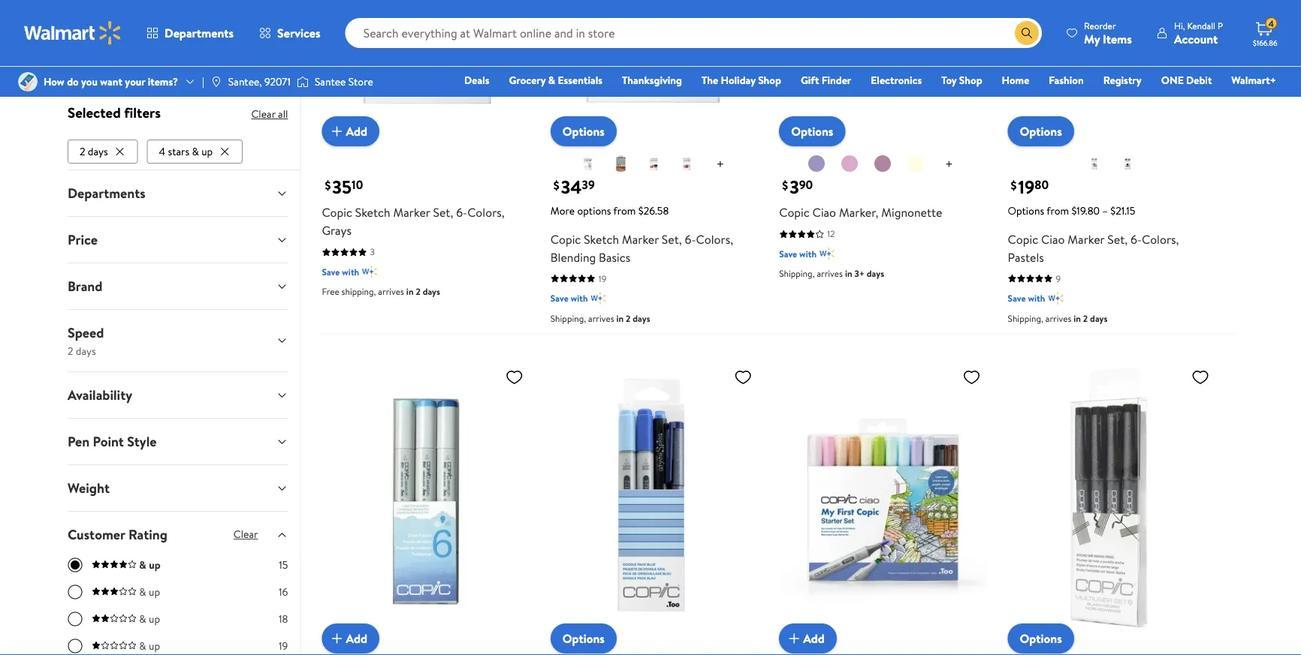 Task type: locate. For each thing, give the bounding box(es) containing it.
0 vertical spatial 19
[[1018, 174, 1035, 199]]

customer
[[68, 526, 125, 544]]

1 vertical spatial 4
[[159, 144, 165, 159]]

shipping, down blending
[[551, 312, 586, 325]]

19 down 18
[[279, 639, 288, 654]]

0 vertical spatial sketch
[[355, 204, 390, 221]]

speed
[[68, 324, 104, 342]]

copic up the grays
[[322, 204, 352, 221]]

colors, for 34
[[696, 231, 733, 247]]

1 horizontal spatial 3
[[790, 174, 799, 199]]

set, for 19
[[1108, 231, 1128, 247]]

walmart+
[[1232, 73, 1276, 88]]

& inside grocery & essentials link
[[548, 73, 555, 88]]

save with down the pastels
[[1008, 292, 1045, 305]]

2 horizontal spatial set,
[[1108, 231, 1128, 247]]

add to favorites list, copic sketch marker fusion set, 3-colors, #6 image
[[505, 368, 524, 386]]

2 horizontal spatial  image
[[297, 74, 309, 89]]

shipping, arrives in 2 days down 9
[[1008, 312, 1108, 325]]

grays
[[322, 222, 352, 239]]

walmart plus image down basics
[[591, 291, 606, 306]]

2 + from the left
[[945, 155, 953, 174]]

departments inside dropdown button
[[68, 184, 145, 203]]

2 horizontal spatial 6-
[[1131, 231, 1142, 247]]

0 horizontal spatial +
[[716, 155, 725, 174]]

copic inside copic ciao marker set, 6-colors, pastels
[[1008, 231, 1038, 247]]

selected
[[68, 103, 121, 122]]

0 vertical spatial clear
[[251, 107, 276, 121]]

3 out of 5 stars and up, 16 items radio
[[68, 585, 83, 600]]

copic inside copic sketch marker set, 6-colors, grays
[[322, 204, 352, 221]]

& inside the 4 stars & up "button"
[[192, 144, 199, 159]]

copic up blending
[[551, 231, 581, 247]]

1 horizontal spatial shipping, arrives in 2 days
[[1008, 312, 1108, 325]]

2 down basics
[[626, 312, 631, 325]]

toy shop
[[942, 73, 982, 88]]

copic up the pastels
[[1008, 231, 1038, 247]]

1 horizontal spatial ciao
[[1041, 231, 1065, 247]]

0 horizontal spatial  image
[[18, 72, 38, 92]]

2 horizontal spatial marker
[[1068, 231, 1105, 247]]

0 horizontal spatial set,
[[433, 204, 453, 221]]

copic ciao marker, mignonette image
[[779, 0, 987, 134]]

3 $ from the left
[[782, 177, 788, 193]]

up
[[202, 144, 213, 159], [149, 558, 160, 573], [149, 585, 160, 600], [149, 612, 160, 627], [149, 639, 160, 654]]

gift finder
[[801, 73, 851, 88]]

shop right holiday
[[758, 73, 781, 88]]

copic inside copic sketch marker set, 6-colors, blending basics
[[551, 231, 581, 247]]

0 vertical spatial ciao
[[813, 204, 836, 221]]

$ for 34
[[554, 177, 560, 193]]

walmart plus image
[[362, 264, 377, 279], [591, 291, 606, 306], [1048, 291, 1063, 306]]

2 & up from the top
[[139, 585, 160, 600]]

1 $ from the left
[[325, 177, 331, 193]]

add
[[346, 123, 367, 139], [346, 631, 367, 647], [803, 631, 825, 647]]

1 vertical spatial 19
[[599, 272, 607, 285]]

1 horizontal spatial 4
[[1269, 17, 1274, 30]]

1 horizontal spatial departments
[[165, 25, 234, 41]]

shop
[[758, 73, 781, 88], [959, 73, 982, 88]]

& up for 16
[[139, 585, 160, 600]]

days down selected
[[88, 144, 108, 159]]

0 horizontal spatial shop
[[758, 73, 781, 88]]

colors, inside copic ciao marker set, 6-colors, pastels
[[1142, 231, 1179, 247]]

add for copic copic ciao marker my first copic starter set, 12-piece set image
[[803, 631, 825, 647]]

2 down the "speed"
[[68, 343, 73, 358]]

azalea image
[[841, 155, 859, 173]]

3
[[790, 174, 799, 199], [370, 246, 375, 258]]

sketch
[[355, 204, 390, 221], [584, 231, 619, 247]]

0 horizontal spatial walmart plus image
[[362, 264, 377, 279]]

marker,
[[839, 204, 879, 221]]

pastels image
[[1085, 155, 1104, 173]]

pen
[[68, 433, 90, 451]]

shop right the toy
[[959, 73, 982, 88]]

marker inside copic ciao marker set, 6-colors, pastels
[[1068, 231, 1105, 247]]

$
[[325, 177, 331, 193], [554, 177, 560, 193], [782, 177, 788, 193], [1011, 177, 1017, 193]]

12
[[827, 228, 835, 240]]

1 + button from the left
[[704, 152, 737, 176]]

 image for santee store
[[297, 74, 309, 89]]

pen point style button
[[56, 419, 300, 465]]

grocery & essentials
[[509, 73, 603, 88]]

2 + button from the left
[[933, 152, 965, 176]]

walmart plus image down 9
[[1048, 291, 1063, 306]]

holiday
[[721, 73, 756, 88]]

services
[[277, 25, 321, 41]]

1 horizontal spatial walmart plus image
[[591, 291, 606, 306]]

want
[[100, 74, 122, 89]]

shipping, left the 3+
[[779, 267, 815, 280]]

sea image
[[1119, 155, 1137, 173]]

customer rating
[[68, 526, 167, 544]]

selected filters
[[68, 103, 161, 122]]

$ left 35
[[325, 177, 331, 193]]

0 horizontal spatial shipping,
[[551, 312, 586, 325]]

ciao inside copic ciao marker set, 6-colors, pastels
[[1041, 231, 1065, 247]]

thanksgiving link
[[615, 72, 689, 88]]

electronics link
[[864, 72, 929, 88]]

4 out of 5 stars and up, 15 items radio
[[68, 558, 83, 573]]

shipping, arrives in 3+ days
[[779, 267, 884, 280]]

$ left 80
[[1011, 177, 1017, 193]]

price button
[[56, 217, 300, 263]]

1 horizontal spatial marker
[[622, 231, 659, 247]]

4 for 4 stars & up
[[159, 144, 165, 159]]

filters
[[124, 103, 161, 122]]

do
[[67, 74, 79, 89]]

save with left walmart plus icon
[[779, 247, 817, 260]]

finder
[[822, 73, 851, 88]]

1 shop from the left
[[758, 73, 781, 88]]

+ button for 34
[[704, 152, 737, 176]]

4 inside the 4 stars & up "button"
[[159, 144, 165, 159]]

1 horizontal spatial shop
[[959, 73, 982, 88]]

0 horizontal spatial from
[[614, 203, 636, 218]]

shipping, down the pastels
[[1008, 312, 1044, 325]]

1 horizontal spatial shipping,
[[779, 267, 815, 280]]

$ inside the $ 35 10
[[325, 177, 331, 193]]

6-
[[456, 204, 467, 221], [685, 231, 696, 247], [1131, 231, 1142, 247]]

search icon image
[[1021, 27, 1033, 39]]

one debit link
[[1155, 72, 1219, 88]]

90
[[799, 176, 813, 193]]

2 horizontal spatial shipping,
[[1008, 312, 1044, 325]]

4 & up from the top
[[139, 639, 160, 654]]

save with for walmart plus icon
[[779, 247, 817, 260]]

0 horizontal spatial + button
[[704, 152, 737, 176]]

ciao for marker,
[[813, 204, 836, 221]]

4 $ from the left
[[1011, 177, 1017, 193]]

colors, inside copic sketch marker set, 6-colors, blending basics
[[696, 231, 733, 247]]

+ for 3
[[945, 155, 953, 174]]

up inside the 4 stars & up "button"
[[202, 144, 213, 159]]

6- inside copic sketch marker set, 6-colors, blending basics
[[685, 231, 696, 247]]

1 horizontal spatial set,
[[662, 231, 682, 247]]

colors, inside copic sketch marker set, 6-colors, grays
[[467, 204, 505, 221]]

customer rating tab
[[56, 512, 300, 558]]

shipping, for 34
[[551, 312, 586, 325]]

pastels
[[1008, 249, 1044, 265]]

1 horizontal spatial 6-
[[685, 231, 696, 247]]

barium yellow image
[[907, 155, 925, 173]]

p
[[1218, 19, 1223, 32]]

0 horizontal spatial 19
[[279, 639, 288, 654]]

you
[[81, 74, 98, 89]]

availability button
[[56, 372, 300, 418]]

free
[[322, 285, 339, 298]]

10
[[352, 176, 363, 193]]

copic ciao marker, mignonette
[[779, 204, 943, 221]]

arrives down walmart plus icon
[[817, 267, 843, 280]]

walmart plus image
[[820, 246, 835, 261]]

19 down basics
[[599, 272, 607, 285]]

1 vertical spatial departments
[[68, 184, 145, 203]]

copic ciao marker set, 6-colors, pastels image
[[1008, 0, 1216, 134]]

1 horizontal spatial + button
[[933, 152, 965, 176]]

services button
[[246, 15, 333, 51]]

+ right barium yellow icon
[[945, 155, 953, 174]]

amethyst image
[[808, 155, 826, 173]]

price
[[68, 230, 98, 249]]

departments
[[165, 25, 234, 41], [68, 184, 145, 203]]

2 shipping, arrives in 2 days from the left
[[1008, 312, 1108, 325]]

$ inside $ 19 80
[[1011, 177, 1017, 193]]

set, inside copic sketch marker set, 6-colors, blending basics
[[662, 231, 682, 247]]

3+
[[855, 267, 865, 280]]

deals link
[[458, 72, 496, 88]]

$ for 3
[[782, 177, 788, 193]]

0 horizontal spatial marker
[[393, 204, 430, 221]]

marker
[[393, 204, 430, 221], [622, 231, 659, 247], [1068, 231, 1105, 247]]

0 horizontal spatial shipping, arrives in 2 days
[[551, 312, 650, 325]]

options from $19.80 – $21.15
[[1008, 203, 1136, 218]]

$ inside the $ 34 39
[[554, 177, 560, 193]]

2 down copic ciao marker set, 6-colors, pastels in the right top of the page
[[1083, 312, 1088, 325]]

ciao up 12
[[813, 204, 836, 221]]

1 horizontal spatial from
[[1047, 203, 1069, 218]]

2 down selected
[[80, 144, 85, 159]]

add to cart image for copic copic ciao marker my first copic starter set, 12-piece set image
[[785, 630, 803, 648]]

6- inside copic ciao marker set, 6-colors, pastels
[[1131, 231, 1142, 247]]

shipping,
[[779, 267, 815, 280], [551, 312, 586, 325], [1008, 312, 1044, 325]]

1 horizontal spatial colors,
[[696, 231, 733, 247]]

0 horizontal spatial 6-
[[456, 204, 467, 221]]

shipping, arrives in 2 days for 34
[[551, 312, 650, 325]]

account
[[1174, 30, 1218, 47]]

copic for copic ciao marker, mignonette
[[779, 204, 810, 221]]

4 up $166.86
[[1269, 17, 1274, 30]]

departments up | at the top left
[[165, 25, 234, 41]]

0 vertical spatial departments
[[165, 25, 234, 41]]

$ inside $ 3 90
[[782, 177, 788, 193]]

& for 18
[[139, 612, 146, 627]]

from left $19.80
[[1047, 203, 1069, 218]]

 image left the how
[[18, 72, 38, 92]]

set, inside copic ciao marker set, 6-colors, pastels
[[1108, 231, 1128, 247]]

2 horizontal spatial colors,
[[1142, 231, 1179, 247]]

set,
[[433, 204, 453, 221], [662, 231, 682, 247], [1108, 231, 1128, 247]]

1 vertical spatial ciao
[[1041, 231, 1065, 247]]

departments down "2 days" button
[[68, 184, 145, 203]]

brand tab
[[56, 263, 300, 309]]

1 vertical spatial sketch
[[584, 231, 619, 247]]

0 horizontal spatial sketch
[[355, 204, 390, 221]]

2 inside "2 days" button
[[80, 144, 85, 159]]

save left walmart plus icon
[[779, 247, 797, 260]]

|
[[202, 74, 204, 89]]

copic down $ 3 90
[[779, 204, 810, 221]]

2 vertical spatial 19
[[279, 639, 288, 654]]

list containing 2 days
[[68, 136, 288, 164]]

+ button
[[704, 152, 737, 176], [933, 152, 965, 176]]

$ for 35
[[325, 177, 331, 193]]

ciao up the pastels
[[1041, 231, 1065, 247]]

save with for 19 walmart plus image
[[1008, 292, 1045, 305]]

save with for walmart plus image corresponding to 34
[[551, 292, 588, 305]]

gift
[[801, 73, 819, 88]]

15
[[279, 558, 288, 573]]

1 horizontal spatial +
[[945, 155, 953, 174]]

4 stars & up button
[[147, 139, 243, 164]]

2 days list item
[[68, 136, 141, 164]]

floral favorites 2 image
[[678, 155, 696, 173]]

clear
[[251, 107, 276, 121], [234, 528, 258, 542]]

options link
[[551, 116, 617, 146], [779, 116, 846, 146], [1008, 116, 1074, 146], [551, 624, 617, 654], [1008, 624, 1074, 654]]

39
[[582, 176, 595, 193]]

save with
[[779, 247, 817, 260], [322, 265, 359, 278], [551, 292, 588, 305], [1008, 292, 1045, 305]]

store
[[348, 74, 373, 89]]

& up for 15
[[139, 558, 160, 573]]

options link for 19
[[1008, 116, 1074, 146]]

+ right floral favorites 2 image
[[716, 155, 725, 174]]

from
[[614, 203, 636, 218], [1047, 203, 1069, 218]]

marker inside copic sketch marker set, 6-colors, blending basics
[[622, 231, 659, 247]]

1 out of 5 stars and up, 19 items radio
[[68, 639, 83, 654]]

shipping, arrives in 2 days down basics
[[551, 312, 650, 325]]

walmart plus image up shipping, at the left top of page
[[362, 264, 377, 279]]

0 horizontal spatial colors,
[[467, 204, 505, 221]]

days inside speed 2 days
[[76, 343, 96, 358]]

 image right 92071
[[297, 74, 309, 89]]

4 left stars
[[159, 144, 165, 159]]

add to cart image
[[328, 122, 346, 140], [328, 630, 346, 648], [785, 630, 803, 648]]

0 horizontal spatial ciao
[[813, 204, 836, 221]]

add to favorites list, copic doodle pack, blue image
[[734, 368, 752, 386]]

& up
[[139, 558, 160, 573], [139, 585, 160, 600], [139, 612, 160, 627], [139, 639, 160, 654]]

departments tab
[[56, 170, 300, 216]]

0 horizontal spatial departments
[[68, 184, 145, 203]]

$ left 90
[[782, 177, 788, 193]]

+ button right floral favorites 2 image
[[704, 152, 737, 176]]

save with down blending
[[551, 292, 588, 305]]

19 inside customer rating option group
[[279, 639, 288, 654]]

$ 3 90
[[782, 174, 813, 199]]

options link for 3
[[779, 116, 846, 146]]

fashion link
[[1042, 72, 1091, 88]]

1 vertical spatial clear
[[234, 528, 258, 542]]

2
[[80, 144, 85, 159], [416, 285, 421, 298], [626, 312, 631, 325], [1083, 312, 1088, 325], [68, 343, 73, 358]]

reorder my items
[[1084, 19, 1132, 47]]

1 & up from the top
[[139, 558, 160, 573]]

customer rating button
[[56, 512, 300, 558]]

days down copic sketch marker set, 6-colors, grays
[[423, 285, 440, 298]]

list
[[68, 136, 288, 164]]

from left $26.58
[[614, 203, 636, 218]]

sketch up basics
[[584, 231, 619, 247]]

walmart plus image for 19
[[1048, 291, 1063, 306]]

$ left "34"
[[554, 177, 560, 193]]

 image
[[18, 72, 38, 92], [297, 74, 309, 89], [210, 76, 222, 88]]

arrives
[[817, 267, 843, 280], [378, 285, 404, 298], [588, 312, 614, 325], [1046, 312, 1072, 325]]

sketch down 10
[[355, 204, 390, 221]]

marker for 19
[[1068, 231, 1105, 247]]

4 stars & up list item
[[147, 136, 246, 164]]

in down copic ciao marker set, 6-colors, pastels in the right top of the page
[[1074, 312, 1081, 325]]

0 vertical spatial 3
[[790, 174, 799, 199]]

2 inside speed 2 days
[[68, 343, 73, 358]]

copic ciao marker set, 6-colors, pastels
[[1008, 231, 1179, 265]]

pen point style
[[68, 433, 157, 451]]

2 $ from the left
[[554, 177, 560, 193]]

0 horizontal spatial 4
[[159, 144, 165, 159]]

1 shipping, arrives in 2 days from the left
[[551, 312, 650, 325]]

1 horizontal spatial sketch
[[584, 231, 619, 247]]

arrives right shipping, at the left top of page
[[378, 285, 404, 298]]

19 up the "options from $19.80 – $21.15"
[[1018, 174, 1035, 199]]

+ button right barium yellow icon
[[933, 152, 965, 176]]

sketch inside copic sketch marker set, 6-colors, blending basics
[[584, 231, 619, 247]]

in right shipping, at the left top of page
[[406, 285, 414, 298]]

save with up "free"
[[322, 265, 359, 278]]

1 + from the left
[[716, 155, 725, 174]]

weight tab
[[56, 466, 300, 511]]

shipping,
[[342, 285, 376, 298]]

2 horizontal spatial walmart plus image
[[1048, 291, 1063, 306]]

save with for left walmart plus image
[[322, 265, 359, 278]]

1 horizontal spatial  image
[[210, 76, 222, 88]]

sketch inside copic sketch marker set, 6-colors, grays
[[355, 204, 390, 221]]

3 & up from the top
[[139, 612, 160, 627]]

copic sketch marker set, 6-colors, blending basics image
[[551, 0, 758, 134]]

add for copic sketch marker fusion set, 3-colors, #6 image
[[346, 631, 367, 647]]

copic
[[322, 204, 352, 221], [779, 204, 810, 221], [551, 231, 581, 247], [1008, 231, 1038, 247]]

 image right | at the top left
[[210, 76, 222, 88]]

0 horizontal spatial 3
[[370, 246, 375, 258]]

earth essentials image
[[612, 155, 630, 173]]

copic for copic sketch marker set, 6-colors, grays
[[322, 204, 352, 221]]

santee
[[315, 74, 346, 89]]

days down the "speed"
[[76, 343, 96, 358]]

pen point style tab
[[56, 419, 300, 465]]

0 vertical spatial 4
[[1269, 17, 1274, 30]]



Task type: describe. For each thing, give the bounding box(es) containing it.
sketch for blending
[[584, 231, 619, 247]]

4 for 4
[[1269, 17, 1274, 30]]

& for 15
[[139, 558, 146, 573]]

home
[[1002, 73, 1030, 88]]

1 from from the left
[[614, 203, 636, 218]]

shipping, for 19
[[1008, 312, 1044, 325]]

2 days
[[80, 144, 108, 159]]

more options from $26.58
[[551, 203, 669, 218]]

availability
[[68, 386, 132, 405]]

clear all
[[251, 107, 288, 121]]

save down blending
[[551, 292, 569, 305]]

+ for 34
[[716, 155, 725, 174]]

kendall
[[1187, 19, 1216, 32]]

style
[[127, 433, 157, 451]]

the holiday shop link
[[695, 72, 788, 88]]

with left walmart plus icon
[[799, 247, 817, 260]]

rating
[[128, 526, 167, 544]]

& up for 18
[[139, 612, 160, 627]]

all
[[278, 107, 288, 121]]

copic for copic sketch marker set, 6-colors, blending basics
[[551, 231, 581, 247]]

set, for 34
[[662, 231, 682, 247]]

items
[[1103, 30, 1132, 47]]

departments button
[[134, 15, 246, 51]]

$19.80
[[1072, 203, 1100, 218]]

2 out of 5 stars and up, 18 items radio
[[68, 612, 83, 627]]

floral favorites 1 image
[[645, 155, 663, 173]]

hi,
[[1174, 19, 1185, 32]]

hi, kendall p account
[[1174, 19, 1223, 47]]

the holiday shop
[[702, 73, 781, 88]]

brand button
[[56, 263, 300, 309]]

with down blending
[[571, 292, 588, 305]]

gift finder link
[[794, 72, 858, 88]]

clear for clear all
[[251, 107, 276, 121]]

$ 34 39
[[554, 174, 595, 199]]

in down basics
[[616, 312, 624, 325]]

copic sketch marker fusion set, 3-colors, #6 image
[[322, 362, 530, 642]]

days down copic ciao marker set, 6-colors, pastels in the right top of the page
[[1090, 312, 1108, 325]]

clear for clear
[[234, 528, 258, 542]]

 image for santee, 92071
[[210, 76, 222, 88]]

one debit
[[1161, 73, 1212, 88]]

departments button
[[56, 170, 300, 216]]

up for 15
[[149, 558, 160, 573]]

arrives down 9
[[1046, 312, 1072, 325]]

mignonette
[[881, 204, 943, 221]]

add button for copic sketch marker fusion set, 3-colors, #6 image
[[322, 624, 379, 654]]

$26.58
[[638, 203, 669, 218]]

options
[[577, 203, 611, 218]]

add to favorites list, copic copic ciao marker my first copic starter set, 12-piece set image
[[963, 368, 981, 386]]

Search search field
[[345, 18, 1042, 48]]

marker for 34
[[622, 231, 659, 247]]

grocery
[[509, 73, 546, 88]]

applied filters section element
[[68, 103, 161, 122]]

+ button for 3
[[933, 152, 965, 176]]

registry link
[[1097, 72, 1149, 88]]

copic doodle pack, blue image
[[551, 362, 758, 642]]

days right the 3+
[[867, 267, 884, 280]]

& up for 19
[[139, 639, 160, 654]]

copic sketch marker set, 6-colors, blending basics
[[551, 231, 733, 265]]

baby blossoms image
[[874, 155, 892, 173]]

santee,
[[228, 74, 262, 89]]

walmart+ link
[[1225, 72, 1283, 88]]

1 horizontal spatial 19
[[599, 272, 607, 285]]

basics
[[599, 249, 631, 265]]

toy
[[942, 73, 957, 88]]

free shipping, arrives in 2 days
[[322, 285, 440, 298]]

with down the pastels
[[1028, 292, 1045, 305]]

weight button
[[56, 466, 300, 511]]

add to favorites list, copic multiliner set, 4-pen, black, broad image
[[1192, 368, 1210, 386]]

stars
[[168, 144, 189, 159]]

2 from from the left
[[1047, 203, 1069, 218]]

 image for how do you want your items?
[[18, 72, 38, 92]]

one
[[1161, 73, 1184, 88]]

set, inside copic sketch marker set, 6-colors, grays
[[433, 204, 453, 221]]

grocery & essentials link
[[502, 72, 609, 88]]

reorder
[[1084, 19, 1116, 32]]

more
[[551, 203, 575, 218]]

brand
[[68, 277, 103, 296]]

2 horizontal spatial 19
[[1018, 174, 1035, 199]]

colors, for 19
[[1142, 231, 1179, 247]]

copic sketch marker set, 6-colors, grays image
[[322, 0, 530, 134]]

the
[[702, 73, 718, 88]]

copic sketch marker set, 6-colors, grays
[[322, 204, 505, 239]]

35
[[332, 174, 352, 199]]

2 days button
[[68, 139, 138, 164]]

Walmart Site-Wide search field
[[345, 18, 1042, 48]]

items?
[[148, 74, 178, 89]]

availability tab
[[56, 372, 300, 418]]

92071
[[265, 74, 291, 89]]

in left the 3+
[[845, 267, 852, 280]]

customer rating option group
[[68, 558, 288, 656]]

copic copic ciao marker my first copic starter set, 12-piece set image
[[779, 362, 987, 642]]

9
[[1056, 272, 1061, 285]]

debit
[[1186, 73, 1212, 88]]

santee store
[[315, 74, 373, 89]]

6- for 19
[[1131, 231, 1142, 247]]

$ for 19
[[1011, 177, 1017, 193]]

34
[[561, 174, 582, 199]]

save up "free"
[[322, 265, 340, 278]]

deals
[[464, 73, 490, 88]]

walmart plus image for 34
[[591, 291, 606, 306]]

speed tab
[[56, 310, 300, 372]]

fashion
[[1049, 73, 1084, 88]]

6- inside copic sketch marker set, 6-colors, grays
[[456, 204, 467, 221]]

registry
[[1103, 73, 1142, 88]]

16
[[279, 585, 288, 600]]

sketch for grays
[[355, 204, 390, 221]]

up for 16
[[149, 585, 160, 600]]

departments inside popup button
[[165, 25, 234, 41]]

how do you want your items?
[[44, 74, 178, 89]]

add to cart image for copic sketch marker fusion set, 3-colors, #6 image
[[328, 630, 346, 648]]

6- for 34
[[685, 231, 696, 247]]

save down the pastels
[[1008, 292, 1026, 305]]

options link for 34
[[551, 116, 617, 146]]

my
[[1084, 30, 1100, 47]]

2 shop from the left
[[959, 73, 982, 88]]

days down copic sketch marker set, 6-colors, blending basics
[[633, 312, 650, 325]]

price tab
[[56, 217, 300, 263]]

clear button
[[215, 524, 276, 546]]

with up shipping, at the left top of page
[[342, 265, 359, 278]]

& for 16
[[139, 585, 146, 600]]

4 stars & up
[[159, 144, 213, 159]]

marker inside copic sketch marker set, 6-colors, grays
[[393, 204, 430, 221]]

copic multiliner set, 4-pen, black, broad image
[[1008, 362, 1216, 642]]

speed 2 days
[[68, 324, 104, 358]]

copic for copic ciao marker set, 6-colors, pastels
[[1008, 231, 1038, 247]]

2 right shipping, at the left top of page
[[416, 285, 421, 298]]

arrives down basics
[[588, 312, 614, 325]]

up for 18
[[149, 612, 160, 627]]

add button for copic copic ciao marker my first copic starter set, 12-piece set image
[[779, 624, 837, 654]]

ciao for marker
[[1041, 231, 1065, 247]]

–
[[1102, 203, 1108, 218]]

80
[[1035, 176, 1049, 193]]

$166.86
[[1253, 38, 1278, 48]]

1 vertical spatial 3
[[370, 246, 375, 258]]

& for 19
[[139, 639, 146, 654]]

shipping, arrives in 2 days for 19
[[1008, 312, 1108, 325]]

up for 19
[[149, 639, 160, 654]]

days inside button
[[88, 144, 108, 159]]

weight
[[68, 479, 110, 498]]

home link
[[995, 72, 1036, 88]]

santee, 92071
[[228, 74, 291, 89]]

walmart image
[[24, 21, 122, 45]]

blending basics image
[[579, 155, 597, 173]]



Task type: vqa. For each thing, say whether or not it's contained in the screenshot.
Shipping, arrives in 2 days to the left
yes



